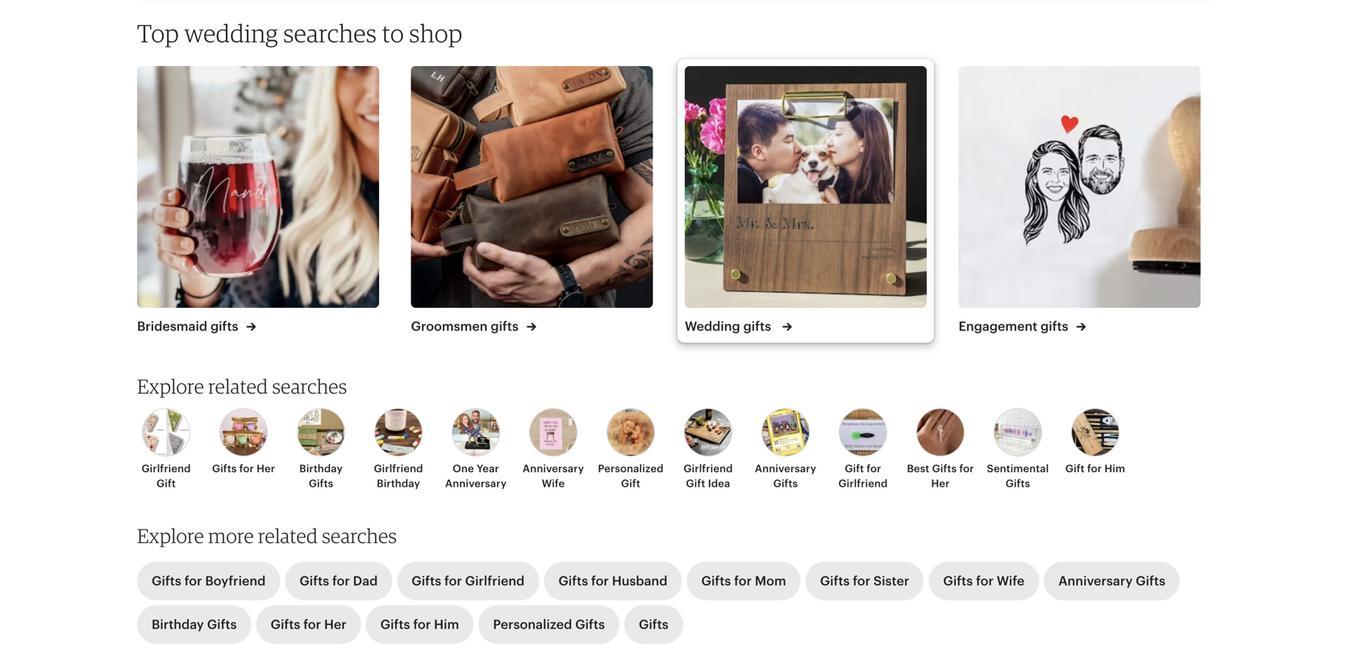 Task type: locate. For each thing, give the bounding box(es) containing it.
top
[[137, 18, 179, 48]]

1 vertical spatial him
[[434, 618, 459, 632]]

searches inside explore related searches region
[[272, 375, 347, 399]]

0 vertical spatial anniversary gifts link
[[752, 409, 820, 491]]

gifts inside "link"
[[152, 574, 181, 589]]

bridesmaid gifts link
[[137, 66, 379, 336]]

1 vertical spatial her
[[931, 478, 950, 490]]

wife inside anniversary wife
[[542, 478, 565, 490]]

gifts for wedding
[[743, 320, 771, 334]]

gift inside personalized gift
[[621, 478, 640, 490]]

wife
[[542, 478, 565, 490], [997, 574, 1025, 589]]

girlfriend for girlfriend gift idea
[[684, 463, 733, 475]]

searches for related
[[272, 375, 347, 399]]

more
[[208, 524, 254, 548]]

personalized inside explore related searches region
[[598, 463, 664, 475]]

0 horizontal spatial him
[[434, 618, 459, 632]]

her right gift for girlfriend at the right of page
[[931, 478, 950, 490]]

to
[[382, 18, 404, 48]]

gifts
[[210, 320, 238, 334], [491, 320, 519, 334], [743, 320, 771, 334], [1041, 320, 1068, 334]]

0 vertical spatial explore
[[137, 375, 204, 399]]

mom
[[755, 574, 786, 589]]

birthday down the gifts for boyfriend "link"
[[152, 618, 204, 632]]

engagement gifts
[[959, 320, 1072, 334]]

birthday gifts
[[299, 463, 343, 490], [152, 618, 237, 632]]

birthday gifts link down the gifts for boyfriend "link"
[[137, 606, 251, 644]]

2 gifts from the left
[[491, 320, 519, 334]]

him
[[1105, 463, 1125, 475], [434, 618, 459, 632]]

2 vertical spatial birthday
[[152, 618, 204, 632]]

gifts for engagement
[[1041, 320, 1068, 334]]

for for the gifts for wife link
[[976, 574, 994, 589]]

4 gifts from the left
[[1041, 320, 1068, 334]]

1 horizontal spatial anniversary gifts link
[[1044, 562, 1180, 601]]

gifts right wedding
[[743, 320, 771, 334]]

birthday inside girlfriend birthday
[[377, 478, 420, 490]]

gifts for her
[[212, 463, 275, 475], [271, 618, 347, 632]]

sentimental gifts
[[987, 463, 1049, 490]]

gifts for her link down gifts for dad link
[[256, 606, 361, 644]]

0 horizontal spatial birthday gifts
[[152, 618, 237, 632]]

gifts for wife link
[[929, 562, 1039, 601]]

1 vertical spatial personalized
[[493, 618, 572, 632]]

gifts for sister link
[[806, 562, 924, 601]]

0 horizontal spatial wife
[[542, 478, 565, 490]]

him inside 'gift for him' link
[[1105, 463, 1125, 475]]

1 explore from the top
[[137, 375, 204, 399]]

gifts inside the birthday gifts
[[309, 478, 333, 490]]

1 vertical spatial anniversary gifts
[[1058, 574, 1166, 589]]

personalized left girlfriend gift idea
[[598, 463, 664, 475]]

1 horizontal spatial birthday gifts link
[[287, 409, 355, 491]]

girlfriend birthday link
[[365, 409, 432, 491]]

gifts inside anniversary gifts
[[773, 478, 798, 490]]

gifts for bridesmaid
[[210, 320, 238, 334]]

0 vertical spatial gifts for her link
[[210, 409, 277, 477]]

one
[[453, 463, 474, 475]]

groomsmen gifts
[[411, 320, 522, 334]]

explore up the gifts for boyfriend
[[137, 524, 204, 548]]

for inside "link"
[[184, 574, 202, 589]]

personalized down gifts for girlfriend link
[[493, 618, 572, 632]]

1 horizontal spatial birthday
[[299, 463, 343, 475]]

related
[[208, 375, 268, 399], [258, 524, 318, 548]]

for for gifts for him link
[[413, 618, 431, 632]]

best gifts for her
[[907, 463, 974, 490]]

explore down bridesmaid
[[137, 375, 204, 399]]

year
[[477, 463, 499, 475]]

1 gifts from the left
[[210, 320, 238, 334]]

related down bridesmaid gifts
[[208, 375, 268, 399]]

0 vertical spatial anniversary gifts
[[755, 463, 816, 490]]

gift inside gift for girlfriend
[[845, 463, 864, 475]]

0 horizontal spatial anniversary gifts
[[755, 463, 816, 490]]

1 horizontal spatial wife
[[997, 574, 1025, 589]]

1 vertical spatial birthday gifts
[[152, 618, 237, 632]]

gifts right bridesmaid
[[210, 320, 238, 334]]

gifts right "engagement"
[[1041, 320, 1068, 334]]

gifts for her down gifts for dad link
[[271, 618, 347, 632]]

1 vertical spatial gifts for her link
[[256, 606, 361, 644]]

her down gifts for dad link
[[324, 618, 347, 632]]

birthday gifts left girlfriend birthday
[[299, 463, 343, 490]]

1 vertical spatial anniversary gifts link
[[1044, 562, 1180, 601]]

1 horizontal spatial birthday gifts
[[299, 463, 343, 490]]

anniversary gifts
[[755, 463, 816, 490], [1058, 574, 1166, 589]]

explore
[[137, 375, 204, 399], [137, 524, 204, 548]]

gifts for her inside explore related searches region
[[212, 463, 275, 475]]

him for gifts for him
[[434, 618, 459, 632]]

for for 'gifts for mom' link
[[734, 574, 752, 589]]

her
[[257, 463, 275, 475], [931, 478, 950, 490], [324, 618, 347, 632]]

gifts inside best gifts for her
[[932, 463, 957, 475]]

birthday gifts down the gifts for boyfriend "link"
[[152, 618, 237, 632]]

3 gifts from the left
[[743, 320, 771, 334]]

boyfriend
[[205, 574, 266, 589]]

one year anniversary link
[[442, 409, 510, 491]]

0 vertical spatial wife
[[542, 478, 565, 490]]

searches
[[283, 18, 377, 48], [272, 375, 347, 399], [322, 524, 397, 548]]

1 vertical spatial explore
[[137, 524, 204, 548]]

birthday gifts link left girlfriend birthday link
[[287, 409, 355, 491]]

birthday left one year anniversary
[[377, 478, 420, 490]]

engagement
[[959, 320, 1038, 334]]

related inside region
[[208, 375, 268, 399]]

shop
[[409, 18, 463, 48]]

for
[[239, 463, 254, 475], [867, 463, 881, 475], [959, 463, 974, 475], [1087, 463, 1102, 475], [184, 574, 202, 589], [332, 574, 350, 589], [444, 574, 462, 589], [591, 574, 609, 589], [734, 574, 752, 589], [853, 574, 870, 589], [976, 574, 994, 589], [303, 618, 321, 632], [413, 618, 431, 632]]

him inside gifts for him link
[[434, 618, 459, 632]]

sister
[[874, 574, 909, 589]]

groomsmen gifts link
[[411, 66, 653, 336]]

1 horizontal spatial personalized
[[598, 463, 664, 475]]

girlfriend birthday
[[374, 463, 423, 490]]

0 vertical spatial related
[[208, 375, 268, 399]]

anniversary wife
[[523, 463, 584, 490]]

wedding gifts
[[685, 320, 774, 334]]

anniversary
[[523, 463, 584, 475], [755, 463, 816, 475], [445, 478, 507, 490], [1058, 574, 1133, 589]]

gift for girlfriend link
[[829, 409, 897, 491]]

gifts for wife
[[943, 574, 1025, 589]]

personalized gift
[[598, 463, 664, 490]]

0 horizontal spatial personalized
[[493, 618, 572, 632]]

gifts
[[212, 463, 237, 475], [932, 463, 957, 475], [309, 478, 333, 490], [773, 478, 798, 490], [1006, 478, 1030, 490], [152, 574, 181, 589], [300, 574, 329, 589], [412, 574, 441, 589], [558, 574, 588, 589], [701, 574, 731, 589], [820, 574, 850, 589], [943, 574, 973, 589], [1136, 574, 1166, 589], [207, 618, 237, 632], [271, 618, 300, 632], [380, 618, 410, 632], [575, 618, 605, 632], [639, 618, 669, 632]]

2 horizontal spatial birthday
[[377, 478, 420, 490]]

gift inside girlfriend gift
[[157, 478, 176, 490]]

best gifts for her link
[[907, 409, 974, 491]]

personalized for gifts
[[493, 618, 572, 632]]

birthday
[[299, 463, 343, 475], [377, 478, 420, 490], [152, 618, 204, 632]]

1 horizontal spatial anniversary gifts
[[1058, 574, 1166, 589]]

related right more
[[258, 524, 318, 548]]

1 vertical spatial birthday
[[377, 478, 420, 490]]

personalized
[[598, 463, 664, 475], [493, 618, 572, 632]]

birthday gifts link
[[287, 409, 355, 491], [137, 606, 251, 644]]

gifts for dad link
[[285, 562, 392, 601]]

gifts right groomsmen
[[491, 320, 519, 334]]

gift for girlfriend gift idea
[[686, 478, 705, 490]]

0 horizontal spatial her
[[257, 463, 275, 475]]

for inside best gifts for her
[[959, 463, 974, 475]]

2 explore from the top
[[137, 524, 204, 548]]

0 horizontal spatial birthday
[[152, 618, 204, 632]]

explore inside region
[[137, 375, 204, 399]]

gifts for her link down explore related searches
[[210, 409, 277, 477]]

0 vertical spatial personalized
[[598, 463, 664, 475]]

gifts for boyfriend link
[[137, 562, 280, 601]]

groomsmen
[[411, 320, 488, 334]]

anniversary gifts link
[[752, 409, 820, 491], [1044, 562, 1180, 601]]

1 horizontal spatial him
[[1105, 463, 1125, 475]]

1 vertical spatial searches
[[272, 375, 347, 399]]

gifts for her up more
[[212, 463, 275, 475]]

2 vertical spatial her
[[324, 618, 347, 632]]

dad
[[353, 574, 378, 589]]

gifts for girlfriend
[[412, 574, 525, 589]]

0 vertical spatial gifts for her
[[212, 463, 275, 475]]

for for the gifts for boyfriend "link"
[[184, 574, 202, 589]]

birthday left girlfriend birthday
[[299, 463, 343, 475]]

girlfriend
[[142, 463, 191, 475], [374, 463, 423, 475], [684, 463, 733, 475], [838, 478, 888, 490], [465, 574, 525, 589]]

1 horizontal spatial her
[[324, 618, 347, 632]]

0 vertical spatial birthday gifts
[[299, 463, 343, 490]]

2 horizontal spatial her
[[931, 478, 950, 490]]

gifts for husband
[[558, 574, 668, 589]]

1 vertical spatial birthday gifts link
[[137, 606, 251, 644]]

gift
[[845, 463, 864, 475], [1065, 463, 1085, 475], [157, 478, 176, 490], [621, 478, 640, 490], [686, 478, 705, 490]]

gifts for boyfriend
[[152, 574, 266, 589]]

bridesmaid
[[137, 320, 207, 334]]

girlfriend for girlfriend birthday
[[374, 463, 423, 475]]

0 vertical spatial searches
[[283, 18, 377, 48]]

0 vertical spatial him
[[1105, 463, 1125, 475]]

gifts for her link
[[210, 409, 277, 477], [256, 606, 361, 644]]

gifts link
[[624, 606, 683, 644]]

for for gifts for sister link
[[853, 574, 870, 589]]

1 vertical spatial wife
[[997, 574, 1025, 589]]

anniversary wife link
[[519, 409, 587, 491]]

her up explore more related searches
[[257, 463, 275, 475]]

anniversary gifts inside explore related searches region
[[755, 463, 816, 490]]

gift inside girlfriend gift idea
[[686, 478, 705, 490]]

0 vertical spatial her
[[257, 463, 275, 475]]



Task type: vqa. For each thing, say whether or not it's contained in the screenshot.
What if I have metal studs? dropdown button
no



Task type: describe. For each thing, give the bounding box(es) containing it.
gift for him
[[1065, 463, 1125, 475]]

gifts for mom
[[701, 574, 786, 589]]

gifts inside the sentimental gifts
[[1006, 478, 1030, 490]]

him for gift for him
[[1105, 463, 1125, 475]]

engagement gifts link
[[959, 66, 1201, 336]]

girlfriend gift
[[142, 463, 191, 490]]

girlfriend gift idea
[[684, 463, 733, 490]]

for for gifts for dad link
[[332, 574, 350, 589]]

bridesmaid gifts
[[137, 320, 241, 334]]

for for the bottommost the gifts for her link
[[303, 618, 321, 632]]

explore for explore more related searches
[[137, 524, 204, 548]]

idea
[[708, 478, 730, 490]]

0 vertical spatial birthday gifts link
[[287, 409, 355, 491]]

sentimental
[[987, 463, 1049, 475]]

best
[[907, 463, 930, 475]]

gifts for groomsmen
[[491, 320, 519, 334]]

1 vertical spatial related
[[258, 524, 318, 548]]

gifts for husband link
[[544, 562, 682, 601]]

searches for wedding
[[283, 18, 377, 48]]

for for gifts for girlfriend link
[[444, 574, 462, 589]]

explore for explore related searches
[[137, 375, 204, 399]]

gift for personalized gift
[[621, 478, 640, 490]]

gifts for girlfriend link
[[397, 562, 539, 601]]

0 horizontal spatial anniversary gifts link
[[752, 409, 820, 491]]

birthday gifts inside explore related searches region
[[299, 463, 343, 490]]

gifts for mom link
[[687, 562, 801, 601]]

gift for girlfriend
[[838, 463, 888, 490]]

wedding gifts link
[[685, 66, 927, 336]]

girlfriend for girlfriend gift
[[142, 463, 191, 475]]

her inside best gifts for her
[[931, 478, 950, 490]]

husband
[[612, 574, 668, 589]]

girlfriend gift link
[[132, 409, 200, 491]]

one year anniversary
[[445, 463, 507, 490]]

1 vertical spatial gifts for her
[[271, 618, 347, 632]]

personalized for gift
[[598, 463, 664, 475]]

wedding
[[184, 18, 278, 48]]

0 vertical spatial birthday
[[299, 463, 343, 475]]

personalized gift link
[[597, 409, 665, 491]]

explore related searches
[[137, 375, 347, 399]]

2 vertical spatial searches
[[322, 524, 397, 548]]

girlfriend gift idea link
[[674, 409, 742, 491]]

gifts for sister
[[820, 574, 909, 589]]

for for gifts for husband link
[[591, 574, 609, 589]]

personalized gifts link
[[479, 606, 619, 644]]

gifts for him
[[380, 618, 459, 632]]

explore more related searches
[[137, 524, 397, 548]]

top wedding searches to shop
[[137, 18, 463, 48]]

gifts for dad
[[300, 574, 378, 589]]

personalized gifts
[[493, 618, 605, 632]]

explore related searches region
[[127, 375, 1228, 520]]

gift for girlfriend gift
[[157, 478, 176, 490]]

sentimental gifts link
[[984, 409, 1052, 491]]

0 horizontal spatial birthday gifts link
[[137, 606, 251, 644]]

gift for him link
[[1062, 409, 1129, 477]]

gifts for him link
[[366, 606, 474, 644]]

wedding
[[685, 320, 740, 334]]

for inside gift for girlfriend
[[867, 463, 881, 475]]



